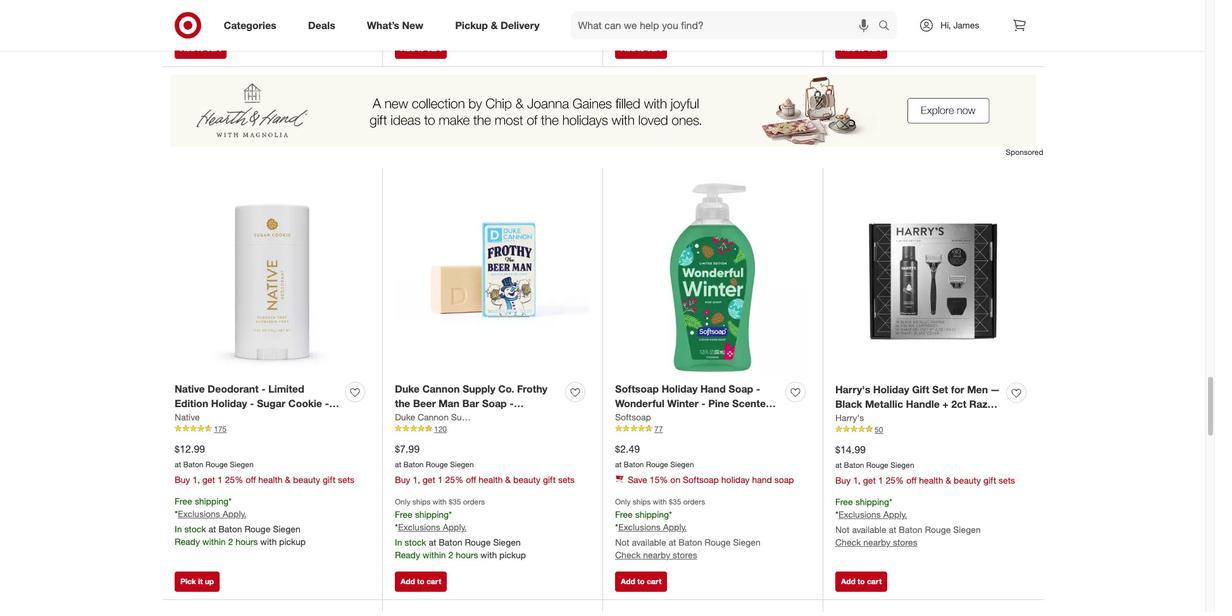 Task type: locate. For each thing, give the bounding box(es) containing it.
health for cartridges
[[919, 475, 944, 486]]

1 horizontal spatial sets
[[558, 474, 575, 485]]

native down edition
[[175, 412, 200, 423]]

orders for $7.99
[[463, 497, 485, 507]]

pickup
[[279, 16, 306, 27], [279, 537, 306, 548], [500, 550, 526, 561]]

in
[[175, 3, 182, 14], [175, 524, 182, 535], [395, 538, 402, 549]]

at
[[669, 3, 676, 14], [889, 4, 897, 15], [175, 460, 181, 470], [395, 460, 401, 470], [615, 460, 622, 470], [836, 461, 842, 470], [209, 524, 216, 535], [889, 525, 897, 536], [429, 538, 436, 549], [669, 538, 676, 549]]

0 horizontal spatial beauty
[[293, 474, 320, 485]]

1 horizontal spatial +
[[920, 413, 926, 425]]

soap up the "scented"
[[729, 383, 754, 396]]

0 vertical spatial native
[[175, 383, 205, 396]]

blade down black
[[836, 413, 863, 425]]

pickup & delivery
[[455, 19, 540, 31]]

buy inside the $7.99 at baton rouge siegen buy 1, get 1 25% off health & beauty gift sets
[[395, 474, 410, 485]]

free shipping * * exclusions apply. in stock at  baton rouge siegen ready within 2 hours with pickup
[[175, 496, 306, 548]]

baton inside only ships with $35 orders free shipping * * exclusions apply. in stock at  baton rouge siegen ready within 2 hours with pickup
[[439, 538, 462, 549]]

1 vertical spatial stock
[[184, 524, 206, 535]]

2 inside only ships with $35 orders free shipping * * exclusions apply. in stock at  baton rouge siegen ready within 2 hours with pickup
[[448, 550, 453, 561]]

exclusions apply. button
[[178, 509, 246, 521], [839, 509, 907, 522], [398, 522, 467, 535], [618, 522, 687, 535]]

beauty down 175 link
[[293, 474, 320, 485]]

2 harry's from the top
[[836, 413, 864, 423]]

25%
[[225, 474, 243, 485], [445, 474, 464, 485], [886, 475, 904, 486]]

1 for duke cannon supply co. frothy the beer man bar soap - sandalwood scent - 10oz
[[438, 474, 443, 485]]

scent
[[458, 412, 485, 425]]

& down 120 link
[[505, 474, 511, 485]]

$7.99
[[395, 443, 420, 456]]

baton inside $14.99 at baton rouge siegen buy 1, get 1 25% off health & beauty gift sets
[[844, 461, 864, 470]]

2 vertical spatial +
[[867, 427, 873, 440]]

0 horizontal spatial soap
[[482, 397, 507, 410]]

cover
[[836, 427, 864, 440]]

1 up free shipping * * exclusions apply. in stock at  baton rouge siegen ready within 2 hours with pickup
[[218, 474, 223, 485]]

cookie
[[288, 397, 322, 410]]

gift
[[323, 474, 336, 485], [543, 474, 556, 485], [984, 475, 996, 486]]

1
[[876, 427, 881, 440], [218, 474, 223, 485], [438, 474, 443, 485], [879, 475, 884, 486]]

nearby inside only ships with $35 orders free shipping * * exclusions apply. not available at baton rouge siegen check nearby stores
[[643, 550, 670, 561]]

25% up free shipping * * exclusions apply. in stock at  baton rouge siegen ready within 2 hours with pickup
[[225, 474, 243, 485]]

hours inside only ships with $35 orders free shipping * * exclusions apply. in stock at  baton rouge siegen ready within 2 hours with pickup
[[456, 550, 478, 561]]

health for 10oz
[[479, 474, 503, 485]]

up
[[205, 577, 214, 587]]

25% inside the $7.99 at baton rouge siegen buy 1, get 1 25% off health & beauty gift sets
[[445, 474, 464, 485]]

2 horizontal spatial buy
[[836, 475, 851, 486]]

off
[[246, 474, 256, 485], [466, 474, 476, 485], [907, 475, 917, 486]]

in inside only ships with $35 orders free shipping * * exclusions apply. in stock at  baton rouge siegen ready within 2 hours with pickup
[[395, 538, 402, 549]]

shipping inside only ships with $35 orders free shipping * * exclusions apply. not available at baton rouge siegen check nearby stores
[[635, 509, 669, 520]]

siegen
[[733, 3, 761, 14], [954, 4, 981, 15], [230, 460, 254, 470], [450, 460, 474, 470], [671, 460, 694, 470], [891, 461, 914, 470], [273, 524, 301, 535], [954, 525, 981, 536], [493, 538, 521, 549], [733, 538, 761, 549]]

2 horizontal spatial off
[[907, 475, 917, 486]]

0 vertical spatial supply
[[463, 383, 496, 396]]

native up edition
[[175, 383, 205, 396]]

off for $12.99
[[246, 474, 256, 485]]

health inside $14.99 at baton rouge siegen buy 1, get 1 25% off health & beauty gift sets
[[919, 475, 944, 486]]

stock
[[184, 3, 206, 14], [184, 524, 206, 535], [405, 538, 426, 549]]

harry's holiday gift set for men — black metallic handle + 2ct razor blade cartridges + travel blade cover + 1 foaming shave gel
[[836, 384, 1000, 440]]

0 vertical spatial 2
[[228, 16, 233, 27]]

25% up free shipping * * exclusions apply. not available at baton rouge siegen check nearby stores
[[886, 475, 904, 486]]

2 vertical spatial in
[[395, 538, 402, 549]]

1 horizontal spatial buy
[[395, 474, 410, 485]]

1, inside $14.99 at baton rouge siegen buy 1, get 1 25% off health & beauty gift sets
[[854, 475, 861, 486]]

ships down save at the bottom
[[633, 497, 651, 507]]

$35 down the $7.99 at baton rouge siegen buy 1, get 1 25% off health & beauty gift sets at the left of page
[[449, 497, 461, 507]]

pickup inside in stock ready within 2 hours with pickup
[[279, 16, 306, 27]]

check nearby stores button
[[395, 15, 477, 28], [615, 15, 697, 28], [836, 16, 918, 29], [836, 537, 918, 550], [615, 550, 697, 562]]

1 horizontal spatial not available at baton rouge siegen check nearby stores
[[836, 4, 981, 27]]

ships down $7.99
[[413, 497, 431, 507]]

25% inside $14.99 at baton rouge siegen buy 1, get 1 25% off health & beauty gift sets
[[886, 475, 904, 486]]

gift inside $14.99 at baton rouge siegen buy 1, get 1 25% off health & beauty gift sets
[[984, 475, 996, 486]]

within inside free shipping * * exclusions apply. in stock at  baton rouge siegen ready within 2 hours with pickup
[[202, 537, 226, 548]]

native link
[[175, 411, 200, 424]]

shave
[[928, 427, 958, 440]]

softsoap holiday hand soap - wonderful winter - pine scented - 11.25oz image
[[615, 180, 810, 375], [615, 180, 810, 375]]

health inside $12.99 at baton rouge siegen buy 1, get 1 25% off health & beauty gift sets
[[258, 474, 283, 485]]

2 inside in stock ready within 2 hours with pickup
[[228, 16, 233, 27]]

off up only ships with $35 orders free shipping * * exclusions apply. in stock at  baton rouge siegen ready within 2 hours with pickup at the bottom left of page
[[466, 474, 476, 485]]

only inside only ships with $35 orders free shipping * * exclusions apply. in stock at  baton rouge siegen ready within 2 hours with pickup
[[395, 497, 410, 507]]

0 vertical spatial in
[[175, 3, 182, 14]]

0 horizontal spatial $35
[[449, 497, 461, 507]]

get down $12.99
[[202, 474, 215, 485]]

gift for native deodorant - limited edition holiday - sugar cookie - aluminum free - 2.65 oz
[[323, 474, 336, 485]]

0 vertical spatial softsoap
[[615, 383, 659, 396]]

0 vertical spatial hours
[[236, 16, 258, 27]]

1 horizontal spatial ships
[[633, 497, 651, 507]]

0 vertical spatial pickup
[[279, 16, 306, 27]]

0 vertical spatial soap
[[729, 383, 754, 396]]

with inside in stock ready within 2 hours with pickup
[[260, 16, 277, 27]]

0 vertical spatial harry's
[[836, 384, 871, 396]]

only inside only ships with $35 orders free shipping * * exclusions apply. not available at baton rouge siegen check nearby stores
[[615, 497, 631, 507]]

buy down $7.99
[[395, 474, 410, 485]]

only down save at the bottom
[[615, 497, 631, 507]]

get for $7.99
[[423, 474, 436, 485]]

blade up gel
[[960, 413, 987, 425]]

holiday down deodorant
[[211, 397, 247, 410]]

get inside $12.99 at baton rouge siegen buy 1, get 1 25% off health & beauty gift sets
[[202, 474, 215, 485]]

gift for duke cannon supply co. frothy the beer man bar soap - sandalwood scent - 10oz
[[543, 474, 556, 485]]

1 horizontal spatial $35
[[669, 497, 681, 507]]

native inside the "native deodorant - limited edition holiday - sugar cookie - aluminum free - 2.65 oz"
[[175, 383, 205, 396]]

0 vertical spatial ready
[[175, 16, 200, 27]]

- up sugar
[[262, 383, 266, 396]]

2 ships from the left
[[633, 497, 651, 507]]

25% for $7.99
[[445, 474, 464, 485]]

1 horizontal spatial co.
[[498, 383, 514, 396]]

2 orders from the left
[[683, 497, 705, 507]]

& right pickup
[[491, 19, 498, 31]]

1 harry's from the top
[[836, 384, 871, 396]]

not
[[615, 3, 630, 14], [836, 4, 850, 15], [836, 525, 850, 536], [615, 538, 630, 549]]

james
[[954, 20, 980, 30]]

harry's holiday gift set for men — black metallic handle + 2ct razor blade cartridges + travel blade cover + 1 foaming shave gel link
[[836, 383, 1001, 440]]

1 inside the $7.99 at baton rouge siegen buy 1, get 1 25% off health & beauty gift sets
[[438, 474, 443, 485]]

2 only from the left
[[615, 497, 631, 507]]

2 $35 from the left
[[669, 497, 681, 507]]

softsoap for softsoap holiday hand soap - wonderful winter - pine scented - 11.25oz
[[615, 383, 659, 396]]

siegen inside $12.99 at baton rouge siegen buy 1, get 1 25% off health & beauty gift sets
[[230, 460, 254, 470]]

$35 inside only ships with $35 orders free shipping * * exclusions apply. in stock at  baton rouge siegen ready within 2 hours with pickup
[[449, 497, 461, 507]]

gift inside $12.99 at baton rouge siegen buy 1, get 1 25% off health & beauty gift sets
[[323, 474, 336, 485]]

1 horizontal spatial orders
[[683, 497, 705, 507]]

categories
[[224, 19, 276, 31]]

0 vertical spatial co.
[[498, 383, 514, 396]]

harry's down black
[[836, 413, 864, 423]]

1 vertical spatial pickup
[[279, 537, 306, 548]]

1, down $7.99
[[413, 474, 420, 485]]

0 vertical spatial cannon
[[422, 383, 460, 396]]

1 ships from the left
[[413, 497, 431, 507]]

1 horizontal spatial soap
[[729, 383, 754, 396]]

stock inside in stock ready within 2 hours with pickup
[[184, 3, 206, 14]]

$12.99
[[175, 443, 205, 456]]

harry's for harry's
[[836, 413, 864, 423]]

only for $7.99
[[395, 497, 410, 507]]

2 horizontal spatial holiday
[[873, 384, 910, 396]]

1 vertical spatial co.
[[481, 412, 495, 423]]

rouge inside the $7.99 at baton rouge siegen buy 1, get 1 25% off health & beauty gift sets
[[426, 460, 448, 470]]

0 vertical spatial duke
[[395, 383, 420, 396]]

baton inside the $7.99 at baton rouge siegen buy 1, get 1 25% off health & beauty gift sets
[[404, 460, 424, 470]]

buy
[[175, 474, 190, 485], [395, 474, 410, 485], [836, 475, 851, 486]]

2 horizontal spatial health
[[919, 475, 944, 486]]

1 horizontal spatial 25%
[[445, 474, 464, 485]]

cannon inside the duke cannon supply co. frothy the beer man bar soap - sandalwood scent - 10oz
[[422, 383, 460, 396]]

+ down the handle
[[920, 413, 926, 425]]

0 horizontal spatial blade
[[836, 413, 863, 425]]

0 horizontal spatial co.
[[481, 412, 495, 423]]

$35
[[449, 497, 461, 507], [669, 497, 681, 507]]

harry's inside harry's holiday gift set for men — black metallic handle + 2ct razor blade cartridges + travel blade cover + 1 foaming shave gel
[[836, 384, 871, 396]]

2 horizontal spatial beauty
[[954, 475, 981, 486]]

1 inside $12.99 at baton rouge siegen buy 1, get 1 25% off health & beauty gift sets
[[218, 474, 223, 485]]

not available at baton rouge siegen check nearby stores
[[615, 3, 761, 27], [836, 4, 981, 27]]

1, for $14.99
[[854, 475, 861, 486]]

& inside pickup & delivery link
[[491, 19, 498, 31]]

sets inside the $7.99 at baton rouge siegen buy 1, get 1 25% off health & beauty gift sets
[[558, 474, 575, 485]]

soap up 10oz at bottom left
[[482, 397, 507, 410]]

ships for $7.99
[[413, 497, 431, 507]]

beauty
[[293, 474, 320, 485], [513, 474, 541, 485], [954, 475, 981, 486]]

pine
[[708, 397, 730, 410]]

supply up bar
[[463, 383, 496, 396]]

0 vertical spatial within
[[202, 16, 226, 27]]

softsoap up wonderful
[[615, 383, 659, 396]]

& inside $14.99 at baton rouge siegen buy 1, get 1 25% off health & beauty gift sets
[[946, 475, 952, 486]]

ready
[[175, 16, 200, 27], [175, 537, 200, 548], [395, 550, 420, 561]]

only down $7.99
[[395, 497, 410, 507]]

soap inside softsoap holiday hand soap - wonderful winter - pine scented - 11.25oz
[[729, 383, 754, 396]]

sets for duke cannon supply co. frothy the beer man bar soap - sandalwood scent - 10oz
[[558, 474, 575, 485]]

1 vertical spatial soap
[[482, 397, 507, 410]]

1 vertical spatial duke
[[395, 412, 415, 423]]

duke for duke cannon supply co. frothy the beer man bar soap - sandalwood scent - 10oz
[[395, 383, 420, 396]]

2 horizontal spatial 1,
[[854, 475, 861, 486]]

2.65
[[257, 412, 276, 425]]

exclusions inside free shipping * * exclusions apply. in stock at  baton rouge siegen ready within 2 hours with pickup
[[178, 509, 220, 520]]

supply
[[463, 383, 496, 396], [451, 412, 479, 423]]

only ships with $35 orders free shipping * * exclusions apply. in stock at  baton rouge siegen ready within 2 hours with pickup
[[395, 497, 526, 561]]

1 inside $14.99 at baton rouge siegen buy 1, get 1 25% off health & beauty gift sets
[[879, 475, 884, 486]]

health inside the $7.99 at baton rouge siegen buy 1, get 1 25% off health & beauty gift sets
[[479, 474, 503, 485]]

25% up only ships with $35 orders free shipping * * exclusions apply. in stock at  baton rouge siegen ready within 2 hours with pickup at the bottom left of page
[[445, 474, 464, 485]]

1 horizontal spatial blade
[[960, 413, 987, 425]]

sets for harry's holiday gift set for men — black metallic handle + 2ct razor blade cartridges + travel blade cover + 1 foaming shave gel
[[999, 475, 1015, 486]]

duke cannon supply co. frothy the beer man bar soap - sandalwood scent - 10oz image
[[395, 180, 590, 375], [395, 180, 590, 375]]

sets for native deodorant - limited edition holiday - sugar cookie - aluminum free - 2.65 oz
[[338, 474, 355, 485]]

free shipping * * exclusions apply. not available at baton rouge siegen check nearby stores
[[836, 497, 981, 548]]

0 horizontal spatial off
[[246, 474, 256, 485]]

$14.99 at baton rouge siegen buy 1, get 1 25% off health & beauty gift sets
[[836, 444, 1015, 486]]

co. for duke cannon supply co. frothy the beer man bar soap - sandalwood scent - 10oz
[[498, 383, 514, 396]]

to
[[197, 44, 204, 53], [417, 44, 425, 53], [638, 44, 645, 53], [858, 44, 865, 53], [417, 577, 425, 587], [638, 577, 645, 587], [858, 577, 865, 587]]

- left 10oz at bottom left
[[488, 412, 492, 425]]

buy down $14.99
[[836, 475, 851, 486]]

orders down save 15% on softsoap holiday hand soap
[[683, 497, 705, 507]]

1 horizontal spatial off
[[466, 474, 476, 485]]

get down 120
[[423, 474, 436, 485]]

2 vertical spatial 2
[[448, 550, 453, 561]]

softsoap right on
[[683, 474, 719, 485]]

2 vertical spatial hours
[[456, 550, 478, 561]]

add to cart button
[[175, 39, 227, 59], [395, 39, 447, 59], [615, 39, 667, 59], [836, 39, 888, 59], [395, 572, 447, 592], [615, 572, 667, 592], [836, 572, 888, 592]]

0 horizontal spatial +
[[867, 427, 873, 440]]

1 duke from the top
[[395, 383, 420, 396]]

0 horizontal spatial holiday
[[211, 397, 247, 410]]

harry's holiday gift set for men — black metallic handle + 2ct razor blade cartridges + travel blade cover + 1 foaming shave gel image
[[836, 180, 1031, 376], [836, 180, 1031, 376]]

co. up 120 link
[[481, 412, 495, 423]]

holiday inside softsoap holiday hand soap - wonderful winter - pine scented - 11.25oz
[[662, 383, 698, 396]]

$35 down on
[[669, 497, 681, 507]]

stores
[[453, 16, 477, 27], [673, 16, 697, 27], [893, 17, 918, 27], [893, 538, 918, 548], [673, 550, 697, 561]]

sets
[[338, 474, 355, 485], [558, 474, 575, 485], [999, 475, 1015, 486]]

get
[[202, 474, 215, 485], [423, 474, 436, 485], [863, 475, 876, 486]]

exclusions inside only ships with $35 orders free shipping * * exclusions apply. not available at baton rouge siegen check nearby stores
[[618, 523, 661, 533]]

deodorant
[[208, 383, 259, 396]]

man
[[439, 397, 460, 410]]

cannon up man
[[422, 383, 460, 396]]

co. left the frothy
[[498, 383, 514, 396]]

shipping inside only ships with $35 orders free shipping * * exclusions apply. in stock at  baton rouge siegen ready within 2 hours with pickup
[[415, 509, 449, 520]]

2 horizontal spatial sets
[[999, 475, 1015, 486]]

check
[[395, 16, 421, 27], [615, 16, 641, 27], [836, 17, 861, 27], [836, 538, 861, 548], [615, 550, 641, 561]]

supply inside duke cannon supply co. link
[[451, 412, 479, 423]]

77 link
[[615, 424, 810, 435]]

health down 175 link
[[258, 474, 283, 485]]

- left 2.65
[[250, 412, 254, 425]]

1 horizontal spatial only
[[615, 497, 631, 507]]

co. for duke cannon supply co.
[[481, 412, 495, 423]]

baton inside free shipping * * exclusions apply. not available at baton rouge siegen check nearby stores
[[899, 525, 923, 536]]

*
[[229, 496, 232, 507], [889, 497, 893, 507], [175, 509, 178, 520], [449, 509, 452, 520], [669, 509, 672, 520], [836, 510, 839, 521], [395, 523, 398, 533], [615, 523, 618, 533]]

1, down $14.99
[[854, 475, 861, 486]]

1 vertical spatial cannon
[[418, 412, 449, 423]]

rouge inside only ships with $35 orders free shipping * * exclusions apply. in stock at  baton rouge siegen ready within 2 hours with pickup
[[465, 538, 491, 549]]

2 blade from the left
[[960, 413, 987, 425]]

&
[[491, 19, 498, 31], [285, 474, 291, 485], [505, 474, 511, 485], [946, 475, 952, 486]]

softsoap inside softsoap holiday hand soap - wonderful winter - pine scented - 11.25oz
[[615, 383, 659, 396]]

soap inside the duke cannon supply co. frothy the beer man bar soap - sandalwood scent - 10oz
[[482, 397, 507, 410]]

buy down $12.99
[[175, 474, 190, 485]]

& inside the $7.99 at baton rouge siegen buy 1, get 1 25% off health & beauty gift sets
[[505, 474, 511, 485]]

2 vertical spatial stock
[[405, 538, 426, 549]]

25% for $14.99
[[886, 475, 904, 486]]

supply down bar
[[451, 412, 479, 423]]

- left sugar
[[250, 397, 254, 410]]

+ left "50" at the right
[[867, 427, 873, 440]]

2 horizontal spatial get
[[863, 475, 876, 486]]

off inside $12.99 at baton rouge siegen buy 1, get 1 25% off health & beauty gift sets
[[246, 474, 256, 485]]

beauty inside $14.99 at baton rouge siegen buy 1, get 1 25% off health & beauty gift sets
[[954, 475, 981, 486]]

- right cookie
[[325, 397, 329, 410]]

1, down $12.99
[[193, 474, 200, 485]]

2 duke from the top
[[395, 412, 415, 423]]

health down 120 link
[[479, 474, 503, 485]]

harry's up black
[[836, 384, 871, 396]]

off for $7.99
[[466, 474, 476, 485]]

duke cannon supply co. frothy the beer man bar soap - sandalwood scent - 10oz link
[[395, 382, 560, 425]]

2 vertical spatial pickup
[[500, 550, 526, 561]]

25% inside $12.99 at baton rouge siegen buy 1, get 1 25% off health & beauty gift sets
[[225, 474, 243, 485]]

2 vertical spatial softsoap
[[683, 474, 719, 485]]

free
[[226, 412, 247, 425], [175, 496, 192, 507], [836, 497, 853, 507], [395, 509, 413, 520], [615, 509, 633, 520]]

0 horizontal spatial gift
[[323, 474, 336, 485]]

1 vertical spatial supply
[[451, 412, 479, 423]]

0 horizontal spatial get
[[202, 474, 215, 485]]

free inside the "native deodorant - limited edition holiday - sugar cookie - aluminum free - 2.65 oz"
[[226, 412, 247, 425]]

2 horizontal spatial gift
[[984, 475, 996, 486]]

rouge inside only ships with $35 orders free shipping * * exclusions apply. not available at baton rouge siegen check nearby stores
[[705, 538, 731, 549]]

$2.49
[[615, 443, 640, 456]]

& down shave
[[946, 475, 952, 486]]

$35 inside only ships with $35 orders free shipping * * exclusions apply. not available at baton rouge siegen check nearby stores
[[669, 497, 681, 507]]

1 vertical spatial harry's
[[836, 413, 864, 423]]

1 only from the left
[[395, 497, 410, 507]]

2 vertical spatial within
[[423, 550, 446, 561]]

ships
[[413, 497, 431, 507], [633, 497, 651, 507]]

0 horizontal spatial only
[[395, 497, 410, 507]]

with
[[260, 16, 277, 27], [433, 497, 447, 507], [653, 497, 667, 507], [260, 537, 277, 548], [481, 550, 497, 561]]

1 down cartridges
[[876, 427, 881, 440]]

1 up free shipping * * exclusions apply. not available at baton rouge siegen check nearby stores
[[879, 475, 884, 486]]

1 vertical spatial softsoap
[[615, 412, 651, 423]]

cannon for duke cannon supply co.
[[418, 412, 449, 423]]

0 horizontal spatial orders
[[463, 497, 485, 507]]

1 horizontal spatial beauty
[[513, 474, 541, 485]]

50
[[875, 425, 883, 435]]

1 horizontal spatial get
[[423, 474, 436, 485]]

free inside only ships with $35 orders free shipping * * exclusions apply. in stock at  baton rouge siegen ready within 2 hours with pickup
[[395, 509, 413, 520]]

1 horizontal spatial 1,
[[413, 474, 420, 485]]

$35 for $2.49
[[669, 497, 681, 507]]

softsoap down wonderful
[[615, 412, 651, 423]]

orders down the $7.99 at baton rouge siegen buy 1, get 1 25% off health & beauty gift sets at the left of page
[[463, 497, 485, 507]]

2 horizontal spatial 25%
[[886, 475, 904, 486]]

1 native from the top
[[175, 383, 205, 396]]

native deodorant - limited edition holiday - sugar cookie - aluminum free - 2.65 oz image
[[175, 180, 370, 375], [175, 180, 370, 375]]

get inside the $7.99 at baton rouge siegen buy 1, get 1 25% off health & beauty gift sets
[[423, 474, 436, 485]]

ready inside free shipping * * exclusions apply. in stock at  baton rouge siegen ready within 2 hours with pickup
[[175, 537, 200, 548]]

orders
[[463, 497, 485, 507], [683, 497, 705, 507]]

2 vertical spatial ready
[[395, 550, 420, 561]]

- left "pine"
[[702, 397, 706, 410]]

apply. inside only ships with $35 orders free shipping * * exclusions apply. not available at baton rouge siegen check nearby stores
[[663, 523, 687, 533]]

0 horizontal spatial health
[[258, 474, 283, 485]]

duke down the the
[[395, 412, 415, 423]]

0 horizontal spatial ships
[[413, 497, 431, 507]]

holiday up metallic
[[873, 384, 910, 396]]

1 orders from the left
[[463, 497, 485, 507]]

0 vertical spatial stock
[[184, 3, 206, 14]]

& down 175 link
[[285, 474, 291, 485]]

get down $14.99
[[863, 475, 876, 486]]

off up free shipping * * exclusions apply. not available at baton rouge siegen check nearby stores
[[907, 475, 917, 486]]

1 vertical spatial native
[[175, 412, 200, 423]]

1 horizontal spatial gift
[[543, 474, 556, 485]]

0 vertical spatial +
[[943, 398, 949, 411]]

cannon for duke cannon supply co. frothy the beer man bar soap - sandalwood scent - 10oz
[[422, 383, 460, 396]]

1 $35 from the left
[[449, 497, 461, 507]]

off up free shipping * * exclusions apply. in stock at  baton rouge siegen ready within 2 hours with pickup
[[246, 474, 256, 485]]

native for native
[[175, 412, 200, 423]]

duke up the the
[[395, 383, 420, 396]]

co.
[[498, 383, 514, 396], [481, 412, 495, 423]]

harry's link
[[836, 412, 864, 425]]

0 horizontal spatial sets
[[338, 474, 355, 485]]

175 link
[[175, 424, 370, 435]]

2 horizontal spatial +
[[943, 398, 949, 411]]

cannon up 120
[[418, 412, 449, 423]]

off inside $14.99 at baton rouge siegen buy 1, get 1 25% off health & beauty gift sets
[[907, 475, 917, 486]]

-
[[262, 383, 266, 396], [756, 383, 761, 396], [250, 397, 254, 410], [325, 397, 329, 410], [510, 397, 514, 410], [702, 397, 706, 410], [775, 397, 779, 410], [250, 412, 254, 425], [488, 412, 492, 425]]

1 horizontal spatial health
[[479, 474, 503, 485]]

beauty down 120 link
[[513, 474, 541, 485]]

health up free shipping * * exclusions apply. not available at baton rouge siegen check nearby stores
[[919, 475, 944, 486]]

sets inside $14.99 at baton rouge siegen buy 1, get 1 25% off health & beauty gift sets
[[999, 475, 1015, 486]]

—
[[991, 384, 1000, 396]]

0 horizontal spatial buy
[[175, 474, 190, 485]]

ships inside only ships with $35 orders free shipping * * exclusions apply. not available at baton rouge siegen check nearby stores
[[633, 497, 651, 507]]

1 vertical spatial hours
[[236, 537, 258, 548]]

1 horizontal spatial holiday
[[662, 383, 698, 396]]

1 vertical spatial in
[[175, 524, 182, 535]]

2 native from the top
[[175, 412, 200, 423]]

0 horizontal spatial 1,
[[193, 474, 200, 485]]

1 down 120
[[438, 474, 443, 485]]

co. inside the duke cannon supply co. frothy the beer man bar soap - sandalwood scent - 10oz
[[498, 383, 514, 396]]

1 blade from the left
[[836, 413, 863, 425]]

1 vertical spatial ready
[[175, 537, 200, 548]]

wonderful
[[615, 397, 665, 410]]

0 horizontal spatial 25%
[[225, 474, 243, 485]]

1 vertical spatial within
[[202, 537, 226, 548]]

beauty down gel
[[954, 475, 981, 486]]

holiday up winter
[[662, 383, 698, 396]]

1 vertical spatial 2
[[228, 537, 233, 548]]

+ left 2ct
[[943, 398, 949, 411]]



Task type: vqa. For each thing, say whether or not it's contained in the screenshot.
the bottommost +
yes



Task type: describe. For each thing, give the bounding box(es) containing it.
77
[[655, 425, 663, 434]]

aluminum
[[175, 412, 223, 425]]

at inside free shipping * * exclusions apply. not available at baton rouge siegen check nearby stores
[[889, 525, 897, 536]]

rouge inside $14.99 at baton rouge siegen buy 1, get 1 25% off health & beauty gift sets
[[867, 461, 889, 470]]

travel
[[929, 413, 957, 425]]

siegen inside free shipping * * exclusions apply. not available at baton rouge siegen check nearby stores
[[954, 525, 981, 536]]

pickup inside only ships with $35 orders free shipping * * exclusions apply. in stock at  baton rouge siegen ready within 2 hours with pickup
[[500, 550, 526, 561]]

at inside $2.49 at baton rouge siegen
[[615, 460, 622, 470]]

razor
[[969, 398, 998, 411]]

hand
[[701, 383, 726, 396]]

1, for $7.99
[[413, 474, 420, 485]]

with inside only ships with $35 orders free shipping * * exclusions apply. not available at baton rouge siegen check nearby stores
[[653, 497, 667, 507]]

apply. inside free shipping * * exclusions apply. in stock at  baton rouge siegen ready within 2 hours with pickup
[[223, 509, 246, 520]]

check inside only ships with $35 orders free shipping * * exclusions apply. not available at baton rouge siegen check nearby stores
[[615, 550, 641, 561]]

gel
[[960, 427, 977, 440]]

2ct
[[952, 398, 967, 411]]

stores inside only ships with $35 orders free shipping * * exclusions apply. not available at baton rouge siegen check nearby stores
[[673, 550, 697, 561]]

deals
[[308, 19, 335, 31]]

health for oz
[[258, 474, 283, 485]]

pickup inside free shipping * * exclusions apply. in stock at  baton rouge siegen ready within 2 hours with pickup
[[279, 537, 306, 548]]

available inside only ships with $35 orders free shipping * * exclusions apply. not available at baton rouge siegen check nearby stores
[[632, 538, 666, 549]]

free inside only ships with $35 orders free shipping * * exclusions apply. not available at baton rouge siegen check nearby stores
[[615, 509, 633, 520]]

what's new link
[[356, 11, 439, 39]]

frothy
[[517, 383, 548, 396]]

supply for duke cannon supply co. frothy the beer man bar soap - sandalwood scent - 10oz
[[463, 383, 496, 396]]

ships for $2.49
[[633, 497, 651, 507]]

shipping inside free shipping * * exclusions apply. not available at baton rouge siegen check nearby stores
[[856, 497, 889, 507]]

only for $2.49
[[615, 497, 631, 507]]

stores inside free shipping * * exclusions apply. not available at baton rouge siegen check nearby stores
[[893, 538, 918, 548]]

pick it up
[[180, 577, 214, 587]]

siegen inside $2.49 at baton rouge siegen
[[671, 460, 694, 470]]

search
[[873, 20, 904, 33]]

duke cannon supply co. link
[[395, 411, 495, 424]]

duke for duke cannon supply co.
[[395, 412, 415, 423]]

at inside the $7.99 at baton rouge siegen buy 1, get 1 25% off health & beauty gift sets
[[395, 460, 401, 470]]

$35 for $7.99
[[449, 497, 461, 507]]

duke cannon supply co.
[[395, 412, 495, 423]]

apply. inside free shipping * * exclusions apply. not available at baton rouge siegen check nearby stores
[[884, 510, 907, 521]]

harry's for harry's holiday gift set for men — black metallic handle + 2ct razor blade cartridges + travel blade cover + 1 foaming shave gel
[[836, 384, 871, 396]]

not inside free shipping * * exclusions apply. not available at baton rouge siegen check nearby stores
[[836, 525, 850, 536]]

buy for $7.99
[[395, 474, 410, 485]]

softsoap holiday hand soap - wonderful winter - pine scented - 11.25oz link
[[615, 382, 781, 425]]

deals link
[[297, 11, 351, 39]]

1 for native deodorant - limited edition holiday - sugar cookie - aluminum free - 2.65 oz
[[218, 474, 223, 485]]

$12.99 at baton rouge siegen buy 1, get 1 25% off health & beauty gift sets
[[175, 443, 355, 485]]

supply for duke cannon supply co.
[[451, 412, 479, 423]]

gift for harry's holiday gift set for men — black metallic handle + 2ct razor blade cartridges + travel blade cover + 1 foaming shave gel
[[984, 475, 996, 486]]

pickup
[[455, 19, 488, 31]]

orders for $2.49
[[683, 497, 705, 507]]

175
[[214, 425, 227, 434]]

the
[[395, 397, 410, 410]]

pickup & delivery link
[[444, 11, 556, 39]]

holiday inside the "native deodorant - limited edition holiday - sugar cookie - aluminum free - 2.65 oz"
[[211, 397, 247, 410]]

120
[[434, 425, 447, 434]]

softsoap for softsoap
[[615, 412, 651, 423]]

what's
[[367, 19, 399, 31]]

ready inside in stock ready within 2 hours with pickup
[[175, 16, 200, 27]]

in stock ready within 2 hours with pickup
[[175, 3, 306, 27]]

beauty for duke cannon supply co. frothy the beer man bar soap - sandalwood scent - 10oz
[[513, 474, 541, 485]]

native deodorant - limited edition holiday - sugar cookie - aluminum free - 2.65 oz
[[175, 383, 329, 425]]

ready inside only ships with $35 orders free shipping * * exclusions apply. in stock at  baton rouge siegen ready within 2 hours with pickup
[[395, 550, 420, 561]]

new
[[402, 19, 424, 31]]

120 link
[[395, 424, 590, 435]]

hours inside in stock ready within 2 hours with pickup
[[236, 16, 258, 27]]

- right the "scented"
[[775, 397, 779, 410]]

free inside free shipping * * exclusions apply. not available at baton rouge siegen check nearby stores
[[836, 497, 853, 507]]

hand
[[752, 474, 772, 485]]

siegen inside $14.99 at baton rouge siegen buy 1, get 1 25% off health & beauty gift sets
[[891, 461, 914, 470]]

beer
[[413, 397, 436, 410]]

& for harry's holiday gift set for men — black metallic handle + 2ct razor blade cartridges + travel blade cover + 1 foaming shave gel
[[946, 475, 952, 486]]

within inside in stock ready within 2 hours with pickup
[[202, 16, 226, 27]]

$2.49 at baton rouge siegen
[[615, 443, 694, 470]]

& for native deodorant - limited edition holiday - sugar cookie - aluminum free - 2.65 oz
[[285, 474, 291, 485]]

available inside free shipping * * exclusions apply. not available at baton rouge siegen check nearby stores
[[852, 525, 887, 536]]

in inside free shipping * * exclusions apply. in stock at  baton rouge siegen ready within 2 hours with pickup
[[175, 524, 182, 535]]

duke cannon supply co. frothy the beer man bar soap - sandalwood scent - 10oz
[[395, 383, 548, 425]]

2 inside free shipping * * exclusions apply. in stock at  baton rouge siegen ready within 2 hours with pickup
[[228, 537, 233, 548]]

off for $14.99
[[907, 475, 917, 486]]

beauty for native deodorant - limited edition holiday - sugar cookie - aluminum free - 2.65 oz
[[293, 474, 320, 485]]

advertisement region
[[162, 75, 1044, 147]]

save
[[628, 474, 647, 485]]

for
[[951, 384, 965, 396]]

- up the "scented"
[[756, 383, 761, 396]]

What can we help you find? suggestions appear below search field
[[571, 11, 882, 39]]

siegen inside the $7.99 at baton rouge siegen buy 1, get 1 25% off health & beauty gift sets
[[450, 460, 474, 470]]

nearby inside free shipping * * exclusions apply. not available at baton rouge siegen check nearby stores
[[864, 538, 891, 548]]

$7.99 at baton rouge siegen buy 1, get 1 25% off health & beauty gift sets
[[395, 443, 575, 485]]

& for duke cannon supply co. frothy the beer man bar soap - sandalwood scent - 10oz
[[505, 474, 511, 485]]

within inside only ships with $35 orders free shipping * * exclusions apply. in stock at  baton rouge siegen ready within 2 hours with pickup
[[423, 550, 446, 561]]

check inside free shipping * * exclusions apply. not available at baton rouge siegen check nearby stores
[[836, 538, 861, 548]]

apply. inside only ships with $35 orders free shipping * * exclusions apply. in stock at  baton rouge siegen ready within 2 hours with pickup
[[443, 523, 467, 533]]

stock inside free shipping * * exclusions apply. in stock at  baton rouge siegen ready within 2 hours with pickup
[[184, 524, 206, 535]]

hi,
[[941, 20, 951, 30]]

at inside free shipping * * exclusions apply. in stock at  baton rouge siegen ready within 2 hours with pickup
[[209, 524, 216, 535]]

search button
[[873, 11, 904, 42]]

at inside only ships with $35 orders free shipping * * exclusions apply. in stock at  baton rouge siegen ready within 2 hours with pickup
[[429, 538, 436, 549]]

1 vertical spatial +
[[920, 413, 926, 425]]

it
[[198, 577, 203, 587]]

sponsored
[[1006, 147, 1044, 157]]

rouge inside free shipping * * exclusions apply. not available at baton rouge siegen check nearby stores
[[925, 525, 951, 536]]

native deodorant - limited edition holiday - sugar cookie - aluminum free - 2.65 oz link
[[175, 382, 340, 425]]

pick
[[180, 577, 196, 587]]

1 for harry's holiday gift set for men — black metallic handle + 2ct razor blade cartridges + travel blade cover + 1 foaming shave gel
[[879, 475, 884, 486]]

11.25oz
[[615, 412, 652, 425]]

hi, james
[[941, 20, 980, 30]]

sandalwood
[[395, 412, 455, 425]]

exclusions inside only ships with $35 orders free shipping * * exclusions apply. in stock at  baton rouge siegen ready within 2 hours with pickup
[[398, 523, 440, 533]]

hours inside free shipping * * exclusions apply. in stock at  baton rouge siegen ready within 2 hours with pickup
[[236, 537, 258, 548]]

gift
[[912, 384, 930, 396]]

baton inside free shipping * * exclusions apply. in stock at  baton rouge siegen ready within 2 hours with pickup
[[219, 524, 242, 535]]

siegen inside only ships with $35 orders free shipping * * exclusions apply. in stock at  baton rouge siegen ready within 2 hours with pickup
[[493, 538, 521, 549]]

rouge inside $12.99 at baton rouge siegen buy 1, get 1 25% off health & beauty gift sets
[[206, 460, 228, 470]]

buy for $14.99
[[836, 475, 851, 486]]

rouge inside $2.49 at baton rouge siegen
[[646, 460, 668, 470]]

softsoap link
[[615, 411, 651, 424]]

save 15% on softsoap holiday hand soap
[[628, 474, 794, 485]]

metallic
[[865, 398, 903, 411]]

stock inside only ships with $35 orders free shipping * * exclusions apply. in stock at  baton rouge siegen ready within 2 hours with pickup
[[405, 538, 426, 549]]

rouge inside free shipping * * exclusions apply. in stock at  baton rouge siegen ready within 2 hours with pickup
[[245, 524, 271, 535]]

beauty for harry's holiday gift set for men — black metallic handle + 2ct razor blade cartridges + travel blade cover + 1 foaming shave gel
[[954, 475, 981, 486]]

get for $12.99
[[202, 474, 215, 485]]

1 inside harry's holiday gift set for men — black metallic handle + 2ct razor blade cartridges + travel blade cover + 1 foaming shave gel
[[876, 427, 881, 440]]

soap
[[775, 474, 794, 485]]

at inside $12.99 at baton rouge siegen buy 1, get 1 25% off health & beauty gift sets
[[175, 460, 181, 470]]

bar
[[462, 397, 479, 410]]

not inside only ships with $35 orders free shipping * * exclusions apply. not available at baton rouge siegen check nearby stores
[[615, 538, 630, 549]]

scented
[[732, 397, 772, 410]]

15%
[[650, 474, 668, 485]]

handle
[[906, 398, 940, 411]]

25% for $12.99
[[225, 474, 243, 485]]

free inside free shipping * * exclusions apply. in stock at  baton rouge siegen ready within 2 hours with pickup
[[175, 496, 192, 507]]

native for native deodorant - limited edition holiday - sugar cookie - aluminum free - 2.65 oz
[[175, 383, 205, 396]]

black
[[836, 398, 863, 411]]

in inside in stock ready within 2 hours with pickup
[[175, 3, 182, 14]]

exclusions inside free shipping * * exclusions apply. not available at baton rouge siegen check nearby stores
[[839, 510, 881, 521]]

oz
[[279, 412, 291, 425]]

what's new
[[367, 19, 424, 31]]

softsoap holiday hand soap - wonderful winter - pine scented - 11.25oz
[[615, 383, 779, 425]]

siegen inside only ships with $35 orders free shipping * * exclusions apply. not available at baton rouge siegen check nearby stores
[[733, 538, 761, 549]]

sugar
[[257, 397, 286, 410]]

baton inside $12.99 at baton rouge siegen buy 1, get 1 25% off health & beauty gift sets
[[183, 460, 204, 470]]

categories link
[[213, 11, 292, 39]]

holiday for softsoap
[[662, 383, 698, 396]]

limited
[[268, 383, 304, 396]]

edition
[[175, 397, 208, 410]]

on
[[671, 474, 681, 485]]

0 horizontal spatial not available at baton rouge siegen check nearby stores
[[615, 3, 761, 27]]

men
[[967, 384, 988, 396]]

shipping inside free shipping * * exclusions apply. in stock at  baton rouge siegen ready within 2 hours with pickup
[[195, 496, 229, 507]]

baton inside only ships with $35 orders free shipping * * exclusions apply. not available at baton rouge siegen check nearby stores
[[679, 538, 702, 549]]

baton inside $2.49 at baton rouge siegen
[[624, 460, 644, 470]]

cartridges
[[866, 413, 917, 425]]

set
[[932, 384, 948, 396]]

1, for $12.99
[[193, 474, 200, 485]]

siegen inside free shipping * * exclusions apply. in stock at  baton rouge siegen ready within 2 hours with pickup
[[273, 524, 301, 535]]

only ships with $35 orders free shipping * * exclusions apply. not available at baton rouge siegen check nearby stores
[[615, 497, 761, 561]]

50 link
[[836, 425, 1031, 436]]

10oz
[[495, 412, 518, 425]]

buy for $12.99
[[175, 474, 190, 485]]

$14.99
[[836, 444, 866, 456]]

get for $14.99
[[863, 475, 876, 486]]

- up 10oz at bottom left
[[510, 397, 514, 410]]

with inside free shipping * * exclusions apply. in stock at  baton rouge siegen ready within 2 hours with pickup
[[260, 537, 277, 548]]

at inside $14.99 at baton rouge siegen buy 1, get 1 25% off health & beauty gift sets
[[836, 461, 842, 470]]

pick it up button
[[175, 572, 220, 592]]

at inside only ships with $35 orders free shipping * * exclusions apply. not available at baton rouge siegen check nearby stores
[[669, 538, 676, 549]]

delivery
[[501, 19, 540, 31]]

holiday for harry's
[[873, 384, 910, 396]]

holiday
[[722, 474, 750, 485]]

check nearby stores
[[395, 16, 477, 27]]

foaming
[[884, 427, 926, 440]]



